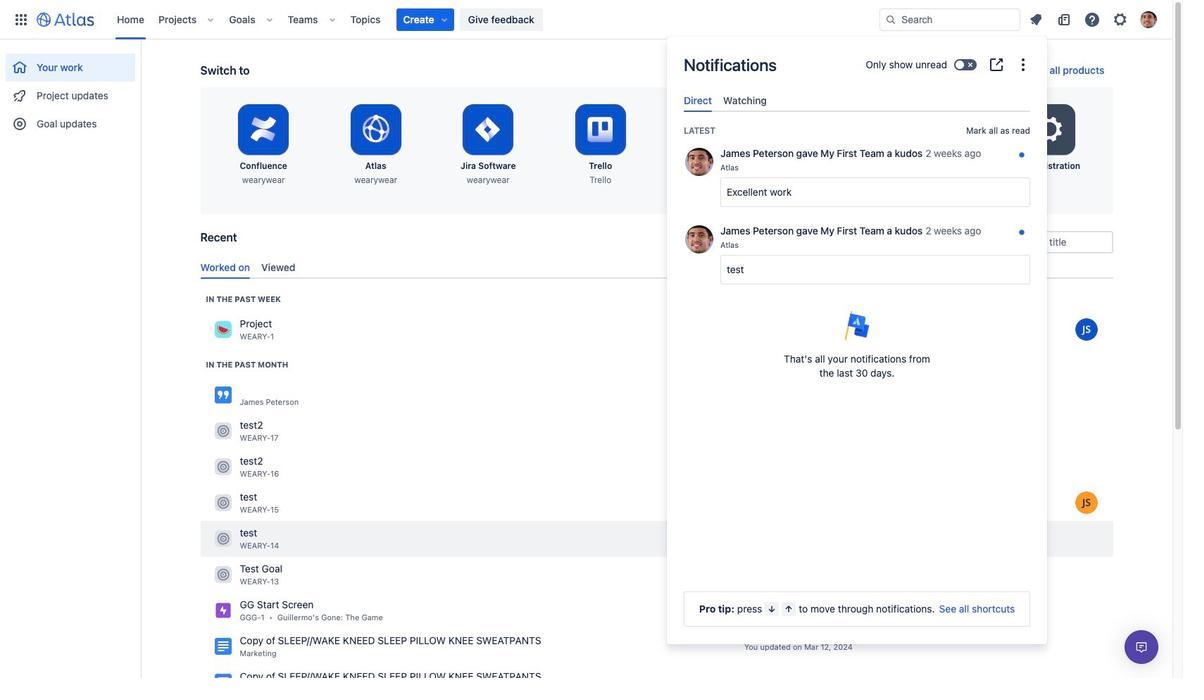 Task type: locate. For each thing, give the bounding box(es) containing it.
1 vertical spatial heading
[[206, 359, 288, 370]]

heading
[[206, 294, 281, 305], [206, 359, 288, 370]]

5 townsquare image from the top
[[214, 567, 231, 583]]

dialog
[[667, 37, 1047, 645]]

open intercom messenger image
[[1133, 639, 1150, 656]]

4 townsquare image from the top
[[214, 531, 231, 548]]

heading for second confluence icon from the bottom of the page
[[206, 359, 288, 370]]

switch to... image
[[13, 11, 30, 28]]

settings image
[[1112, 11, 1129, 28]]

2 townsquare image from the top
[[214, 423, 231, 440]]

jira image
[[214, 602, 231, 619]]

search image
[[885, 14, 897, 25]]

heading for 5th townsquare icon from the bottom of the page
[[206, 294, 281, 305]]

confluence image
[[214, 387, 231, 404], [214, 638, 231, 655]]

tab list
[[678, 89, 1036, 112], [195, 255, 1119, 279]]

arrow up image
[[784, 604, 795, 615]]

0 vertical spatial confluence image
[[214, 387, 231, 404]]

Search field
[[880, 8, 1021, 31]]

townsquare image
[[214, 321, 231, 338], [214, 423, 231, 440], [214, 495, 231, 512], [214, 531, 231, 548], [214, 567, 231, 583]]

0 vertical spatial heading
[[206, 294, 281, 305]]

1 vertical spatial tab list
[[195, 255, 1119, 279]]

settings image
[[1033, 113, 1067, 147]]

notifications image
[[1028, 11, 1045, 28]]

2 heading from the top
[[206, 359, 288, 370]]

1 heading from the top
[[206, 294, 281, 305]]

group
[[6, 39, 135, 142]]

confluence image
[[214, 674, 231, 678]]

1 vertical spatial confluence image
[[214, 638, 231, 655]]

None search field
[[880, 8, 1021, 31]]

banner
[[0, 0, 1173, 39]]

1 townsquare image from the top
[[214, 321, 231, 338]]

account image
[[1140, 11, 1157, 28]]

Filter by title field
[[989, 232, 1112, 252]]



Task type: describe. For each thing, give the bounding box(es) containing it.
open notifications in a new tab image
[[988, 56, 1005, 73]]

help image
[[1084, 11, 1101, 28]]

2 confluence image from the top
[[214, 638, 231, 655]]

top element
[[8, 0, 880, 39]]

more image
[[1015, 56, 1032, 73]]

1 confluence image from the top
[[214, 387, 231, 404]]

3 townsquare image from the top
[[214, 495, 231, 512]]

arrow down image
[[767, 604, 778, 615]]

townsquare image
[[214, 459, 231, 476]]

0 vertical spatial tab list
[[678, 89, 1036, 112]]



Task type: vqa. For each thing, say whether or not it's contained in the screenshot.
the bottom confluence image
yes



